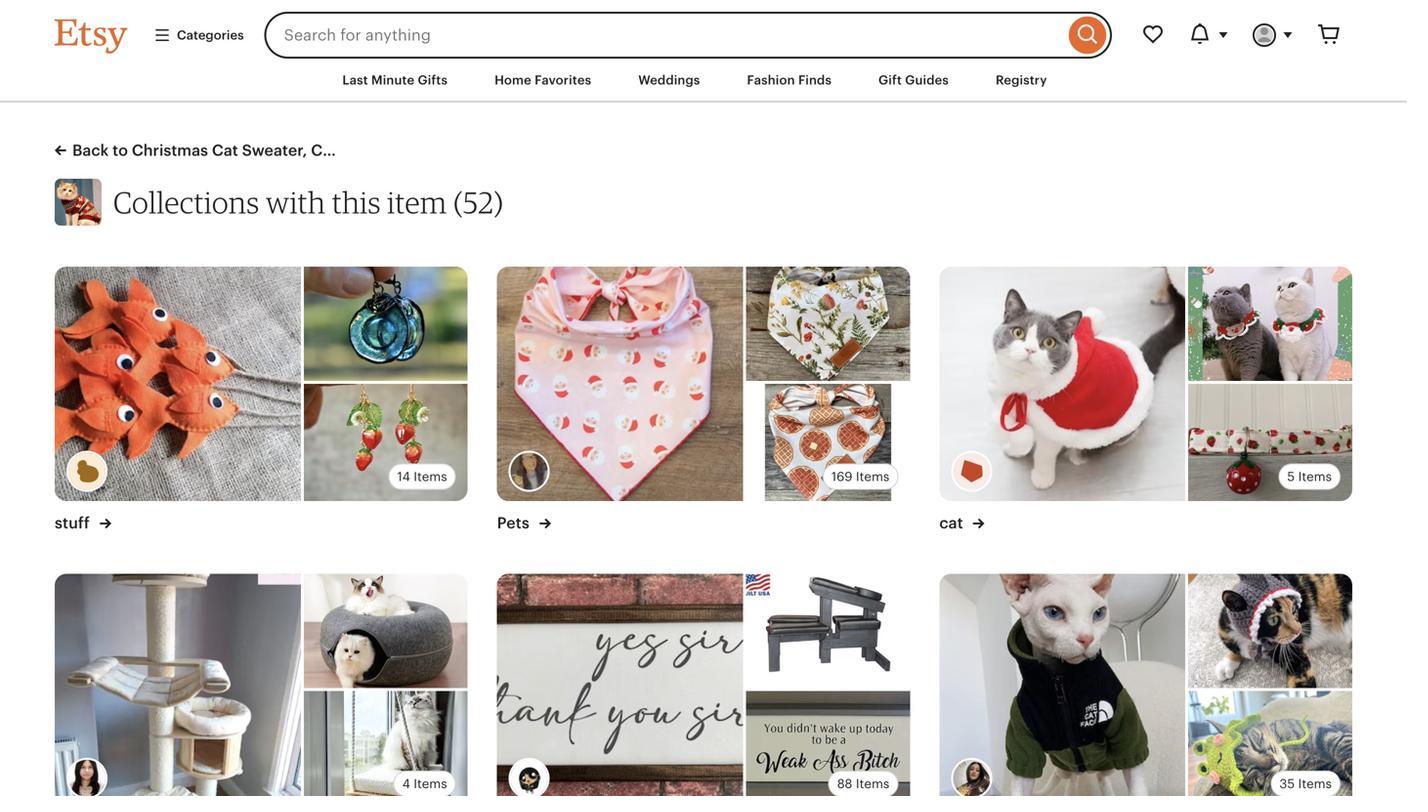 Task type: describe. For each thing, give the bounding box(es) containing it.
items for 4 items
[[414, 778, 447, 792]]

5
[[1288, 470, 1296, 485]]

cat link
[[940, 514, 985, 534]]

dinorah image
[[952, 759, 993, 797]]

stuff
[[55, 515, 94, 533]]

goldfish, cat toys, catnip toy, organic catnip, catnip for cats, gift for fur babies, cat toy, cat gift, kitten, kitten toy, cat toys uk, image
[[55, 267, 301, 502]]

gift
[[879, 73, 902, 88]]

yes sir, thank you sir framed canvas- bedroom decor image
[[497, 575, 744, 797]]

gift guides link
[[864, 63, 964, 98]]

christmas cat sweater, cute cat clothes, personalized pet clothes, funny pet clothes,christmas gifts for cats, christmas decor, gift for her image
[[55, 179, 102, 226]]

Search for anything text field
[[265, 12, 1065, 59]]

categories button
[[139, 18, 259, 53]]

three colors of cat coat, color blocking coat for hairless cat, winter cat clothing, gift for cat lover image
[[940, 575, 1186, 797]]

cat
[[940, 515, 968, 533]]

35 items
[[1280, 778, 1333, 792]]

items for 35 items
[[1299, 778, 1333, 792]]

fashion
[[748, 73, 796, 88]]

fashion finds
[[748, 73, 832, 88]]

items for 88 items
[[856, 778, 890, 792]]

5 items
[[1288, 470, 1333, 485]]

last minute gifts link
[[328, 63, 463, 98]]

88
[[838, 778, 853, 792]]

stuff link
[[55, 514, 111, 534]]

collections
[[113, 184, 260, 221]]

leticiabellap image
[[66, 759, 108, 797]]

registry link
[[982, 63, 1062, 98]]

14
[[398, 470, 410, 485]]

green crochet cute frog bucket hat cat costume kitten knitted accessories funny pet halloween outfit kawaii lovely cat clothes gift for pets image
[[1189, 692, 1353, 797]]

helena image
[[509, 759, 550, 797]]

registry
[[996, 73, 1048, 88]]

weddings
[[639, 73, 701, 88]]

motivational farmhouse sign. you didn't wake up today to be a weak a*** b****. image
[[746, 692, 911, 797]]

items for 14 items
[[414, 470, 447, 485]]

categories
[[177, 28, 244, 42]]

categories banner
[[20, 0, 1388, 59]]



Task type: vqa. For each thing, say whether or not it's contained in the screenshot.
your to the left
no



Task type: locate. For each thing, give the bounding box(es) containing it.
item
[[387, 184, 447, 221]]

the spoiler bench image
[[746, 575, 911, 692]]

minute
[[372, 73, 415, 88]]

items for 169 items
[[856, 470, 890, 485]]

items
[[414, 470, 447, 485], [856, 470, 890, 485], [1299, 470, 1333, 485], [414, 778, 447, 792], [856, 778, 890, 792], [1299, 778, 1333, 792]]

pets link
[[497, 514, 551, 534]]

items right 88
[[856, 778, 890, 792]]

14 items
[[398, 470, 447, 485]]

4 items
[[402, 778, 447, 792]]

cats and dogs christmas costume, christmas gift for pets ,winter warm clothing for pets ,gift for cats, christmas cape for cats and dogs image
[[940, 267, 1186, 502]]

guides
[[906, 73, 949, 88]]

finds
[[799, 73, 832, 88]]

4
[[402, 778, 410, 792]]

cream beige cuddle fleece 5pc cat tree bed replacement set to fit in for natural paradise cat tree xl (not incl. cat tree) image
[[55, 575, 301, 797]]

menu bar containing last minute gifts
[[20, 59, 1388, 103]]

cat collar, dog collar, strawberry collar, breakaway , non-breakaway, custom sizes image
[[1189, 384, 1353, 502]]

echo image
[[509, 451, 550, 492]]

dog bandana, spring field meadow, personalized dog bandana, bandana for dogs, puppy bandana, bandanas for pets, pet supplies, new puppy gift image
[[746, 267, 911, 384]]

home favorites
[[495, 73, 592, 88]]

the knit santa scarf in red,handmade scarves for cats,funny handmade knitted warm dog kitten cat pet christmas gifts costumes,pet gift image
[[1189, 267, 1353, 384]]

strawberry earrings, fruit food earrings, cute kawaii earrings, cottagecore earrings, gift for gardener plant lover image
[[304, 384, 468, 502]]

fashion finds link
[[733, 63, 847, 98]]

dog bandana, waffles, dog bandana, traditional tie, personalized leather name tag bandanna, scarf, pet accessories, dog bandana image
[[746, 384, 911, 502]]

gifts
[[418, 73, 448, 88]]

last
[[343, 73, 368, 88]]

35
[[1280, 778, 1296, 792]]

weddings link
[[624, 63, 715, 98]]

little shark cat hat cat costumes cat clothings cat accessories pet supplies pet clothings pet accessories pet hat image
[[1189, 575, 1353, 692]]

home favorites link
[[480, 63, 606, 98]]

items right 4
[[414, 778, 447, 792]]

cat window perch, cat hammock, cat window bed, wood cat shelves, minimalistic pet furniture image
[[304, 692, 468, 797]]

gift guides
[[879, 73, 949, 88]]

this
[[332, 184, 381, 221]]

none search field inside categories banner
[[265, 12, 1113, 59]]

menu bar
[[20, 59, 1388, 103]]

cat tunnel bed, cat felt bed, felt cat tunnel, round cat bed, warming cat bed, felt pet cave, pet comfort bed, pet cave bed image
[[304, 575, 468, 692]]

last minute gifts
[[343, 73, 448, 88]]

169 items
[[832, 470, 890, 485]]

pets
[[497, 515, 534, 533]]

favorites
[[535, 73, 592, 88]]

with
[[266, 184, 326, 221]]

items for 5 items
[[1299, 470, 1333, 485]]

items right "14"
[[414, 470, 447, 485]]

home
[[495, 73, 532, 88]]

169
[[832, 470, 853, 485]]

items right 169
[[856, 470, 890, 485]]

items right 35
[[1299, 778, 1333, 792]]

santas on pink dog bandana, christmas bandana, tie on dog bandana image
[[497, 267, 744, 502]]

88 items
[[838, 778, 890, 792]]

None search field
[[265, 12, 1113, 59]]

items right 5
[[1299, 470, 1333, 485]]

bohemian earrings, drop earrings with glass, statement earrings, old silver dangle earrings,turquoise, rustic earrings, love jewelry, image
[[304, 267, 468, 384]]

collections with this item (52)
[[113, 184, 504, 221]]

(52)
[[454, 184, 504, 221]]



